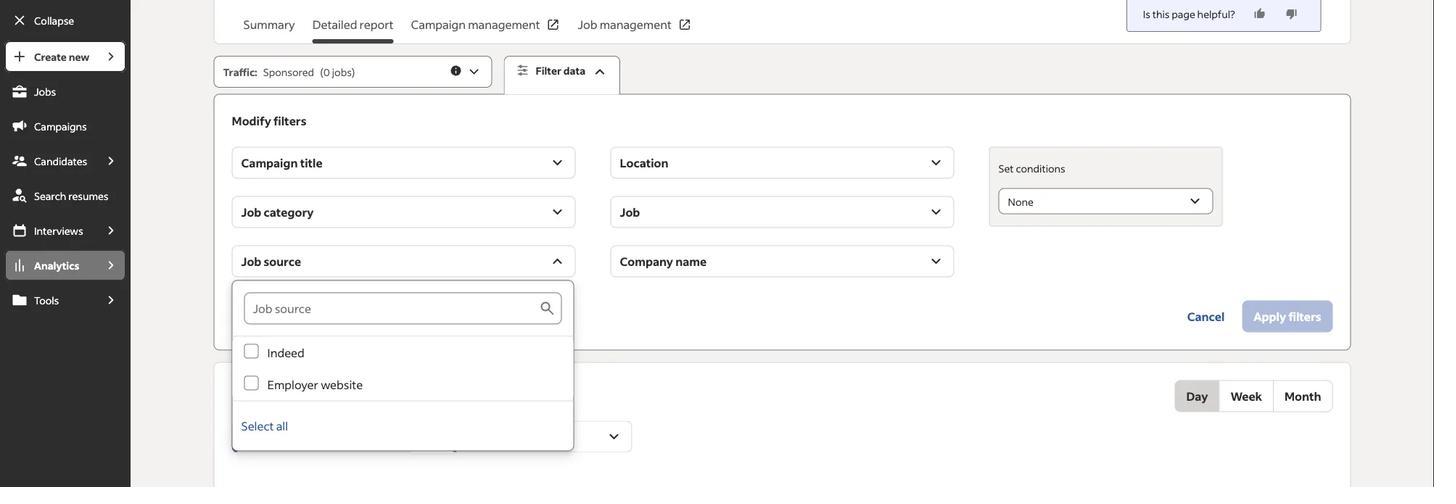 Task type: describe. For each thing, give the bounding box(es) containing it.
candidates link
[[4, 145, 96, 177]]

sponsored
[[263, 65, 314, 78]]

collapse button
[[4, 4, 126, 36]]

job category button
[[232, 196, 576, 228]]

company name button
[[611, 246, 954, 278]]

job button
[[611, 196, 954, 228]]

week
[[1231, 389, 1262, 404]]

traffic: sponsored ( 0 jobs )
[[223, 65, 355, 78]]

interviews
[[34, 224, 83, 237]]

filter data button
[[504, 56, 620, 95]]

summary link
[[243, 16, 295, 44]]

employer website option
[[233, 369, 574, 401]]

job for job
[[620, 205, 640, 220]]

report
[[360, 17, 394, 32]]

search resumes link
[[4, 180, 126, 212]]

modify
[[232, 113, 271, 128]]

job source list box
[[233, 281, 574, 451]]

tools
[[34, 294, 59, 307]]

candidates
[[34, 155, 87, 168]]

location
[[620, 155, 669, 170]]

source
[[264, 254, 301, 269]]

all for select
[[276, 419, 288, 434]]

this page is not helpful image
[[1284, 7, 1299, 21]]

job for job source
[[241, 254, 261, 269]]

jobs link
[[4, 75, 126, 107]]

cancel
[[1187, 309, 1225, 324]]

create new
[[34, 50, 89, 63]]

this page is helpful image
[[1253, 7, 1267, 21]]

filter data
[[536, 64, 586, 77]]

clear all filters button
[[232, 301, 311, 333]]

)
[[352, 65, 355, 78]]

clear all filters
[[232, 309, 311, 324]]

new
[[69, 50, 89, 63]]

location button
[[611, 147, 954, 179]]

create
[[34, 50, 67, 63]]

jobs
[[34, 85, 56, 98]]

indeed
[[267, 345, 305, 360]]

none button
[[999, 188, 1213, 214]]

job source button
[[232, 246, 576, 278]]

campaigns link
[[4, 110, 126, 142]]

all for clear
[[263, 309, 276, 324]]

0 vertical spatial filters
[[274, 113, 306, 128]]

this
[[1153, 7, 1170, 20]]

modify filters
[[232, 113, 306, 128]]

day
[[1186, 389, 1208, 404]]

employer website
[[267, 377, 363, 392]]

analytics link
[[4, 250, 96, 281]]

campaign title button
[[232, 147, 576, 179]]

filter
[[536, 64, 562, 77]]

category
[[264, 205, 314, 220]]

is
[[1143, 7, 1151, 20]]



Task type: vqa. For each thing, say whether or not it's contained in the screenshot.
Analytics link at the bottom of page
yes



Task type: locate. For each thing, give the bounding box(es) containing it.
2 management from the left
[[600, 17, 672, 32]]

management for job management
[[600, 17, 672, 32]]

filters right modify
[[274, 113, 306, 128]]

menu bar containing create new
[[0, 41, 131, 487]]

0 vertical spatial all
[[263, 309, 276, 324]]

(
[[320, 65, 323, 78]]

search resumes
[[34, 189, 108, 202]]

campaign title
[[241, 155, 323, 170]]

1 management from the left
[[468, 17, 540, 32]]

campaigns
[[34, 120, 87, 133]]

cancel button
[[1176, 301, 1236, 333]]

management
[[468, 17, 540, 32], [600, 17, 672, 32]]

job left source
[[241, 254, 261, 269]]

traffic:
[[223, 65, 257, 78]]

none
[[1008, 195, 1034, 208]]

data
[[564, 64, 586, 77]]

website
[[321, 377, 363, 392]]

page
[[1172, 7, 1195, 20]]

detailed report link
[[312, 16, 394, 44]]

job management link
[[578, 16, 692, 44]]

detailed report
[[312, 17, 394, 32]]

0 horizontal spatial management
[[468, 17, 540, 32]]

company name
[[620, 254, 707, 269]]

campaign
[[411, 17, 466, 32], [241, 155, 298, 170]]

select all button
[[241, 410, 288, 442]]

0 vertical spatial campaign
[[411, 17, 466, 32]]

interviews link
[[4, 215, 96, 247]]

job for job management
[[578, 17, 597, 32]]

menu bar
[[0, 41, 131, 487]]

job source
[[241, 254, 301, 269]]

filters
[[274, 113, 306, 128], [279, 309, 311, 324]]

job up data
[[578, 17, 597, 32]]

resumes
[[68, 189, 108, 202]]

helpful?
[[1197, 7, 1235, 20]]

job for job category
[[241, 205, 261, 220]]

tools link
[[4, 284, 96, 316]]

this filters data based on the type of traffic a job received, not the sponsored status of the job itself. some jobs may receive both sponsored and organic traffic. combined view shows all traffic. image
[[449, 64, 463, 77]]

campaign inside popup button
[[241, 155, 298, 170]]

campaign up this filters data based on the type of traffic a job received, not the sponsored status of the job itself. some jobs may receive both sponsored and organic traffic. combined view shows all traffic. icon
[[411, 17, 466, 32]]

campaign for campaign title
[[241, 155, 298, 170]]

set conditions
[[999, 162, 1066, 175]]

1 horizontal spatial campaign
[[411, 17, 466, 32]]

all right select
[[276, 419, 288, 434]]

clear
[[232, 309, 261, 324]]

job
[[578, 17, 597, 32], [241, 205, 261, 220], [620, 205, 640, 220], [241, 254, 261, 269]]

is this page helpful?
[[1143, 7, 1235, 20]]

job category
[[241, 205, 314, 220]]

name
[[676, 254, 707, 269]]

0
[[323, 65, 330, 78]]

job inside dropdown button
[[241, 205, 261, 220]]

time
[[303, 386, 328, 401]]

title
[[300, 155, 323, 170]]

metrics over time
[[232, 386, 328, 401]]

campaign left title
[[241, 155, 298, 170]]

1 horizontal spatial management
[[600, 17, 672, 32]]

job management
[[578, 17, 672, 32]]

filters up indeed
[[279, 309, 311, 324]]

employer
[[267, 377, 318, 392]]

1 vertical spatial campaign
[[241, 155, 298, 170]]

over
[[275, 386, 301, 401]]

indeed option
[[233, 337, 574, 369]]

create new link
[[4, 41, 96, 73]]

1 vertical spatial all
[[276, 419, 288, 434]]

campaign management
[[411, 17, 540, 32]]

filters inside button
[[279, 309, 311, 324]]

Job source field
[[244, 293, 539, 325]]

1 vertical spatial filters
[[279, 309, 311, 324]]

campaign management link
[[411, 16, 560, 44]]

select
[[241, 419, 274, 434]]

job down location
[[620, 205, 640, 220]]

jobs
[[332, 65, 352, 78]]

all right clear
[[263, 309, 276, 324]]

select all
[[241, 419, 288, 434]]

conditions
[[1016, 162, 1066, 175]]

search
[[34, 189, 66, 202]]

management for campaign management
[[468, 17, 540, 32]]

detailed
[[312, 17, 357, 32]]

all inside job source list box
[[276, 419, 288, 434]]

0 horizontal spatial campaign
[[241, 155, 298, 170]]

set
[[999, 162, 1014, 175]]

analytics
[[34, 259, 79, 272]]

campaign for campaign management
[[411, 17, 466, 32]]

month
[[1285, 389, 1321, 404]]

collapse
[[34, 14, 74, 27]]

job left the category
[[241, 205, 261, 220]]

all
[[263, 309, 276, 324], [276, 419, 288, 434]]

company
[[620, 254, 673, 269]]

summary
[[243, 17, 295, 32]]

metrics
[[232, 386, 273, 401]]



